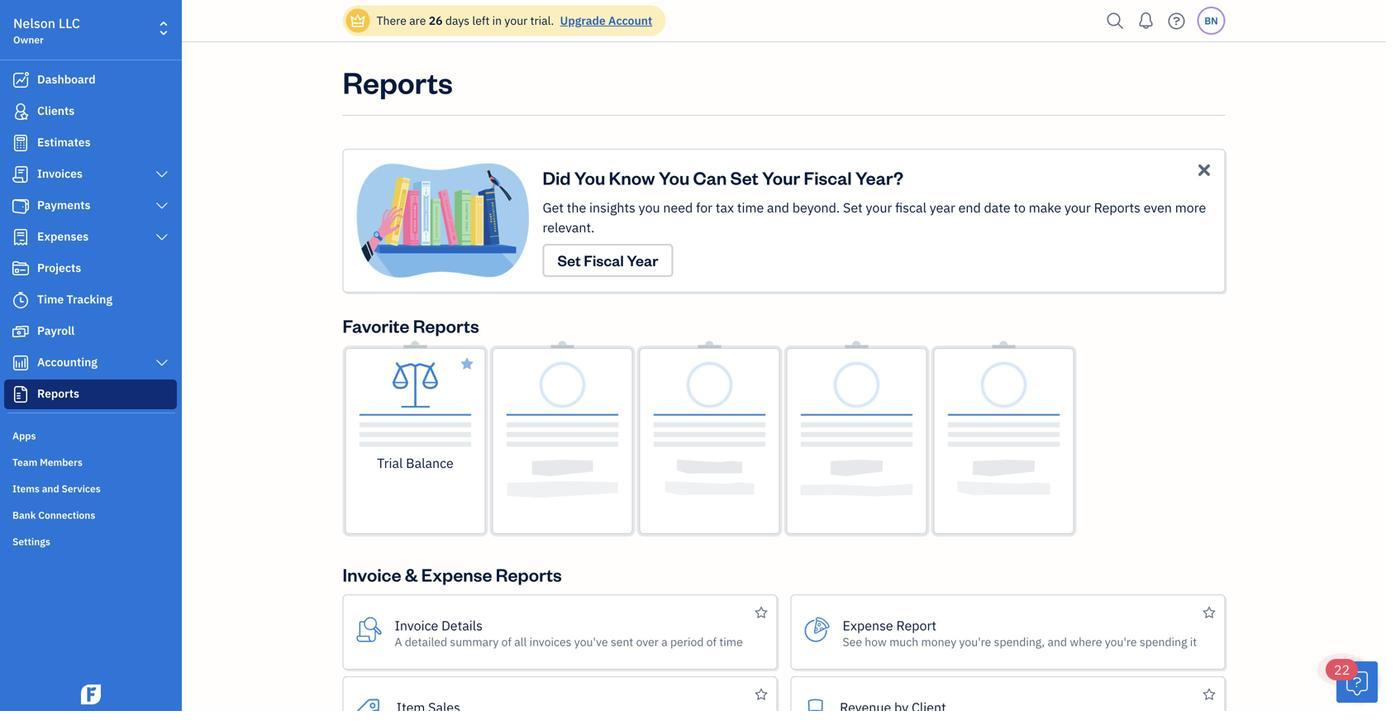 Task type: describe. For each thing, give the bounding box(es) containing it.
expenses
[[37, 229, 89, 244]]

invoice for invoice details a detailed summary of all invoices you've sent over a period of time
[[395, 617, 439, 634]]

chart image
[[11, 355, 31, 371]]

detailed
[[405, 634, 447, 650]]

team members
[[12, 456, 83, 469]]

apps link
[[4, 423, 177, 447]]

beyond.
[[793, 199, 840, 216]]

trial balance link
[[343, 346, 488, 537]]

reports up star icon
[[413, 314, 479, 337]]

search image
[[1103, 9, 1129, 33]]

clients link
[[4, 97, 177, 127]]

projects link
[[4, 254, 177, 284]]

summary
[[450, 634, 499, 650]]

settings
[[12, 535, 50, 548]]

nelson
[[13, 14, 55, 32]]

1 horizontal spatial your
[[866, 199, 893, 216]]

payment image
[[11, 198, 31, 214]]

26
[[429, 13, 443, 28]]

there are 26 days left in your trial. upgrade account
[[377, 13, 653, 28]]

2 horizontal spatial your
[[1065, 199, 1092, 216]]

much
[[890, 634, 919, 650]]

set fiscal year button
[[543, 244, 674, 277]]

chevron large down image for expenses
[[154, 231, 170, 244]]

star image
[[461, 354, 473, 374]]

account
[[609, 13, 653, 28]]

time tracking
[[37, 292, 112, 307]]

you've
[[575, 634, 608, 650]]

22 button
[[1327, 659, 1379, 703]]

reports down there
[[343, 62, 453, 101]]

update favorite status for invoice details image
[[756, 603, 768, 623]]

services
[[62, 482, 101, 495]]

members
[[40, 456, 83, 469]]

items and services link
[[4, 476, 177, 500]]

spending
[[1140, 634, 1188, 650]]

get the insights you need for tax time and beyond. set your fiscal year end date to make your reports even more relevant.
[[543, 199, 1207, 236]]

balance
[[406, 454, 454, 472]]

invoices
[[37, 166, 83, 181]]

for
[[696, 199, 713, 216]]

crown image
[[349, 12, 367, 29]]

end
[[959, 199, 981, 216]]

project image
[[11, 261, 31, 277]]

go to help image
[[1164, 9, 1191, 33]]

&
[[405, 563, 418, 586]]

all
[[515, 634, 527, 650]]

upgrade
[[560, 13, 606, 28]]

in
[[493, 13, 502, 28]]

date
[[985, 199, 1011, 216]]

reports inside get the insights you need for tax time and beyond. set your fiscal year end date to make your reports even more relevant.
[[1095, 199, 1141, 216]]

estimate image
[[11, 135, 31, 151]]

clients
[[37, 103, 75, 118]]

set inside button
[[558, 251, 581, 270]]

favorite reports
[[343, 314, 479, 337]]

invoice for invoice & expense reports
[[343, 563, 402, 586]]

connections
[[38, 509, 95, 522]]

reports up all
[[496, 563, 562, 586]]

payments
[[37, 197, 91, 213]]

22
[[1335, 661, 1351, 679]]

reports inside "main" element
[[37, 386, 79, 401]]

update favorite status for revenue by client image
[[1204, 685, 1216, 705]]

projects
[[37, 260, 81, 275]]

2 of from the left
[[707, 634, 717, 650]]

payroll
[[37, 323, 75, 338]]

team
[[12, 456, 37, 469]]

update favorite status for item sales image
[[756, 685, 768, 705]]

you
[[639, 199, 660, 216]]

set inside get the insights you need for tax time and beyond. set your fiscal year end date to make your reports even more relevant.
[[844, 199, 863, 216]]

time tracking link
[[4, 285, 177, 315]]

1 you from the left
[[575, 166, 606, 189]]

bn button
[[1198, 7, 1226, 35]]

are
[[410, 13, 426, 28]]

owner
[[13, 33, 44, 46]]

expenses link
[[4, 222, 177, 252]]

bank connections
[[12, 509, 95, 522]]

expense inside expense report see how much money you're spending, and where you're spending it
[[843, 617, 894, 634]]

0 vertical spatial fiscal
[[804, 166, 852, 189]]

can
[[694, 166, 727, 189]]

freshbooks image
[[78, 685, 104, 705]]

days
[[446, 13, 470, 28]]

know
[[609, 166, 655, 189]]

chevron large down image for invoices
[[154, 168, 170, 181]]

and inside "main" element
[[42, 482, 59, 495]]

nelson llc owner
[[13, 14, 80, 46]]

apps
[[12, 429, 36, 442]]

client image
[[11, 103, 31, 120]]

dashboard
[[37, 72, 96, 87]]

fiscal
[[896, 199, 927, 216]]

trial.
[[531, 13, 554, 28]]



Task type: vqa. For each thing, say whether or not it's contained in the screenshot.
"time" inside Get the insights you need for tax time and beyond. Set your fiscal year end date to make your Reports even more relevant.
yes



Task type: locate. For each thing, give the bounding box(es) containing it.
0 horizontal spatial of
[[502, 634, 512, 650]]

expense report see how much money you're spending, and where you're spending it
[[843, 617, 1198, 650]]

2 chevron large down image from the top
[[154, 356, 170, 370]]

set
[[731, 166, 759, 189], [844, 199, 863, 216], [558, 251, 581, 270]]

invoice details a detailed summary of all invoices you've sent over a period of time
[[395, 617, 743, 650]]

trial balance
[[377, 454, 454, 472]]

close image
[[1195, 160, 1214, 179]]

reports link
[[4, 380, 177, 409]]

to
[[1014, 199, 1026, 216]]

there
[[377, 13, 407, 28]]

time inside get the insights you need for tax time and beyond. set your fiscal year end date to make your reports even more relevant.
[[738, 199, 764, 216]]

time
[[37, 292, 64, 307]]

0 vertical spatial chevron large down image
[[154, 168, 170, 181]]

chevron large down image up payments link
[[154, 168, 170, 181]]

0 horizontal spatial your
[[505, 13, 528, 28]]

expense
[[422, 563, 492, 586], [843, 617, 894, 634]]

of left all
[[502, 634, 512, 650]]

your down year?
[[866, 199, 893, 216]]

1 horizontal spatial you
[[659, 166, 690, 189]]

0 horizontal spatial expense
[[422, 563, 492, 586]]

2 horizontal spatial and
[[1048, 634, 1068, 650]]

1 vertical spatial chevron large down image
[[154, 356, 170, 370]]

even
[[1144, 199, 1173, 216]]

chevron large down image
[[154, 168, 170, 181], [154, 356, 170, 370]]

1 vertical spatial expense
[[843, 617, 894, 634]]

get
[[543, 199, 564, 216]]

invoices link
[[4, 160, 177, 189]]

expense left report
[[843, 617, 894, 634]]

trial
[[377, 454, 403, 472]]

set right beyond.
[[844, 199, 863, 216]]

need
[[664, 199, 693, 216]]

1 vertical spatial and
[[42, 482, 59, 495]]

0 horizontal spatial fiscal
[[584, 251, 624, 270]]

1 you're from the left
[[960, 634, 992, 650]]

fiscal left year in the left top of the page
[[584, 251, 624, 270]]

2 you're from the left
[[1106, 634, 1138, 650]]

0 vertical spatial chevron large down image
[[154, 199, 170, 213]]

fiscal inside button
[[584, 251, 624, 270]]

payroll link
[[4, 317, 177, 347]]

time
[[738, 199, 764, 216], [720, 634, 743, 650]]

1 vertical spatial chevron large down image
[[154, 231, 170, 244]]

you're right where
[[1106, 634, 1138, 650]]

1 horizontal spatial you're
[[1106, 634, 1138, 650]]

estimates
[[37, 134, 91, 150]]

year
[[627, 251, 659, 270]]

2 you from the left
[[659, 166, 690, 189]]

fiscal up beyond.
[[804, 166, 852, 189]]

invoice & expense reports
[[343, 563, 562, 586]]

money image
[[11, 323, 31, 340]]

and inside expense report see how much money you're spending, and where you're spending it
[[1048, 634, 1068, 650]]

chevron large down image inside invoices link
[[154, 168, 170, 181]]

1 of from the left
[[502, 634, 512, 650]]

1 horizontal spatial fiscal
[[804, 166, 852, 189]]

items and services
[[12, 482, 101, 495]]

1 vertical spatial invoice
[[395, 617, 439, 634]]

and for insights
[[767, 199, 790, 216]]

time right period at the bottom
[[720, 634, 743, 650]]

1 horizontal spatial set
[[731, 166, 759, 189]]

1 vertical spatial fiscal
[[584, 251, 624, 270]]

set fiscal year
[[558, 251, 659, 270]]

spending,
[[995, 634, 1045, 650]]

accounting link
[[4, 348, 177, 378]]

chevron large down image down payments link
[[154, 231, 170, 244]]

estimates link
[[4, 128, 177, 158]]

1 vertical spatial set
[[844, 199, 863, 216]]

0 vertical spatial time
[[738, 199, 764, 216]]

0 vertical spatial invoice
[[343, 563, 402, 586]]

chevron large down image
[[154, 199, 170, 213], [154, 231, 170, 244]]

0 horizontal spatial you're
[[960, 634, 992, 650]]

invoice
[[343, 563, 402, 586], [395, 617, 439, 634]]

of right period at the bottom
[[707, 634, 717, 650]]

did you know you can set your fiscal year? image
[[357, 163, 543, 279]]

1 vertical spatial time
[[720, 634, 743, 650]]

bank
[[12, 509, 36, 522]]

more
[[1176, 199, 1207, 216]]

invoice image
[[11, 166, 31, 183]]

bank connections link
[[4, 502, 177, 527]]

1 chevron large down image from the top
[[154, 199, 170, 213]]

1 horizontal spatial expense
[[843, 617, 894, 634]]

invoices
[[530, 634, 572, 650]]

0 horizontal spatial you
[[575, 166, 606, 189]]

chevron large down image inside accounting link
[[154, 356, 170, 370]]

fiscal
[[804, 166, 852, 189], [584, 251, 624, 270]]

insights
[[590, 199, 636, 216]]

items
[[12, 482, 40, 495]]

1 horizontal spatial of
[[707, 634, 717, 650]]

over
[[636, 634, 659, 650]]

reports left even
[[1095, 199, 1141, 216]]

left
[[473, 13, 490, 28]]

chevron large down image for accounting
[[154, 356, 170, 370]]

chevron large down image inside expenses link
[[154, 231, 170, 244]]

time inside invoice details a detailed summary of all invoices you've sent over a period of time
[[720, 634, 743, 650]]

chevron large down image for payments
[[154, 199, 170, 213]]

relevant.
[[543, 219, 595, 236]]

report image
[[11, 386, 31, 403]]

payments link
[[4, 191, 177, 221]]

team members link
[[4, 449, 177, 474]]

llc
[[59, 14, 80, 32]]

you up 'need'
[[659, 166, 690, 189]]

set down relevant.
[[558, 251, 581, 270]]

chevron large down image down payroll link on the left top of page
[[154, 356, 170, 370]]

favorite
[[343, 314, 410, 337]]

2 horizontal spatial set
[[844, 199, 863, 216]]

report
[[897, 617, 937, 634]]

make
[[1029, 199, 1062, 216]]

and right the items
[[42, 482, 59, 495]]

0 horizontal spatial set
[[558, 251, 581, 270]]

accounting
[[37, 354, 98, 370]]

settings link
[[4, 528, 177, 553]]

and for see
[[1048, 634, 1068, 650]]

you up the
[[575, 166, 606, 189]]

1 horizontal spatial and
[[767, 199, 790, 216]]

period
[[671, 634, 704, 650]]

money
[[922, 634, 957, 650]]

and left where
[[1048, 634, 1068, 650]]

you
[[575, 166, 606, 189], [659, 166, 690, 189]]

invoice inside invoice details a detailed summary of all invoices you've sent over a period of time
[[395, 617, 439, 634]]

did
[[543, 166, 571, 189]]

invoice left &
[[343, 563, 402, 586]]

the
[[567, 199, 587, 216]]

reports
[[343, 62, 453, 101], [1095, 199, 1141, 216], [413, 314, 479, 337], [37, 386, 79, 401], [496, 563, 562, 586]]

main element
[[0, 0, 223, 711]]

0 vertical spatial set
[[731, 166, 759, 189]]

2 vertical spatial and
[[1048, 634, 1068, 650]]

2 chevron large down image from the top
[[154, 231, 170, 244]]

update favorite status for expense report image
[[1204, 603, 1216, 623]]

year?
[[856, 166, 904, 189]]

and inside get the insights you need for tax time and beyond. set your fiscal year end date to make your reports even more relevant.
[[767, 199, 790, 216]]

you're right money
[[960, 634, 992, 650]]

set right can
[[731, 166, 759, 189]]

dashboard link
[[4, 65, 177, 95]]

notifications image
[[1133, 4, 1160, 37]]

time right tax
[[738, 199, 764, 216]]

it
[[1191, 634, 1198, 650]]

invoice left details
[[395, 617, 439, 634]]

bn
[[1205, 14, 1219, 27]]

your right in
[[505, 13, 528, 28]]

how
[[865, 634, 887, 650]]

a
[[395, 634, 402, 650]]

0 vertical spatial expense
[[422, 563, 492, 586]]

resource center badge image
[[1337, 662, 1379, 703]]

0 horizontal spatial and
[[42, 482, 59, 495]]

year
[[930, 199, 956, 216]]

chevron large down image up expenses link
[[154, 199, 170, 213]]

expense image
[[11, 229, 31, 246]]

upgrade account link
[[557, 13, 653, 28]]

and down the your
[[767, 199, 790, 216]]

0 vertical spatial and
[[767, 199, 790, 216]]

where
[[1070, 634, 1103, 650]]

2 vertical spatial set
[[558, 251, 581, 270]]

your right "make"
[[1065, 199, 1092, 216]]

a
[[662, 634, 668, 650]]

1 chevron large down image from the top
[[154, 168, 170, 181]]

your
[[505, 13, 528, 28], [866, 199, 893, 216], [1065, 199, 1092, 216]]

reports down accounting
[[37, 386, 79, 401]]

sent
[[611, 634, 634, 650]]

expense right &
[[422, 563, 492, 586]]

see
[[843, 634, 863, 650]]

details
[[442, 617, 483, 634]]

timer image
[[11, 292, 31, 308]]

dashboard image
[[11, 72, 31, 88]]

of
[[502, 634, 512, 650], [707, 634, 717, 650]]



